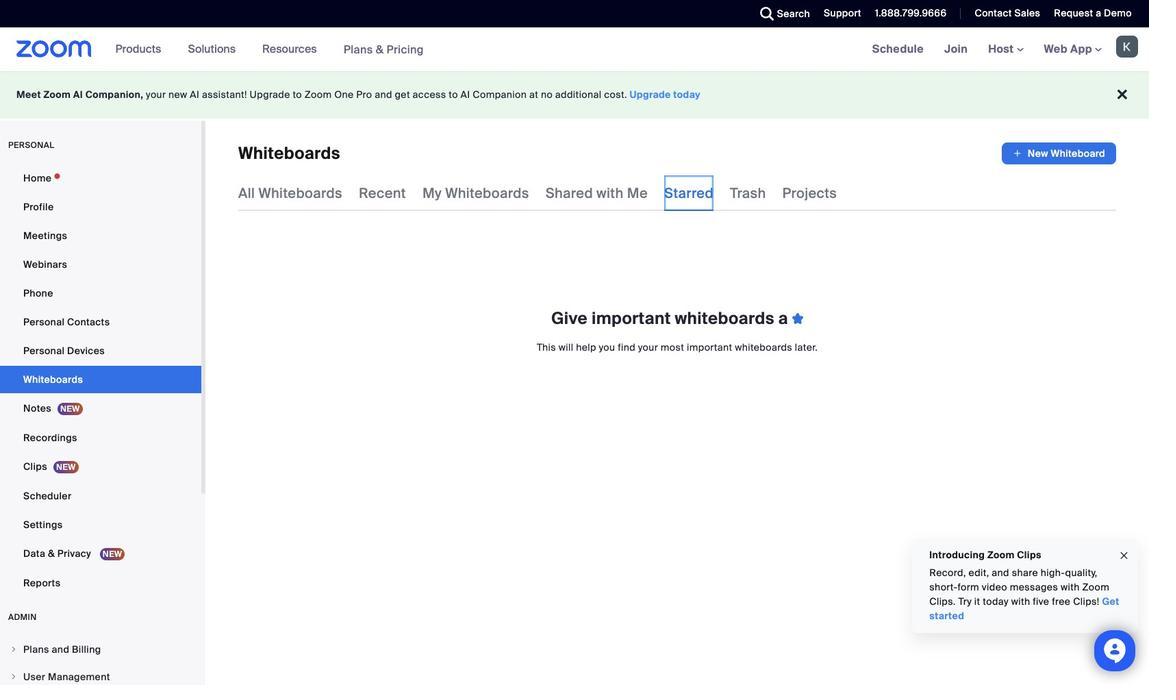 Task type: locate. For each thing, give the bounding box(es) containing it.
web app button
[[1045, 42, 1102, 56]]

scheduler link
[[0, 482, 201, 510]]

with down messages
[[1012, 595, 1031, 608]]

ai right new
[[190, 88, 200, 101]]

meetings link
[[0, 222, 201, 249]]

with left me
[[597, 184, 624, 202]]

get
[[1102, 595, 1120, 608]]

2 personal from the top
[[23, 345, 65, 357]]

plans & pricing link
[[344, 42, 424, 57], [344, 42, 424, 57]]

0 vertical spatial clips
[[23, 460, 47, 473]]

zoom
[[43, 88, 71, 101], [305, 88, 332, 101], [988, 549, 1015, 561], [1083, 581, 1110, 593]]

3 ai from the left
[[461, 88, 470, 101]]

to right access
[[449, 88, 458, 101]]

recordings link
[[0, 424, 201, 452]]

1 horizontal spatial &
[[376, 42, 384, 57]]

1 vertical spatial today
[[983, 595, 1009, 608]]

upgrade down product information navigation
[[250, 88, 290, 101]]

2 horizontal spatial and
[[992, 567, 1010, 579]]

& inside personal menu menu
[[48, 547, 55, 560]]

plans up meet zoom ai companion, your new ai assistant! upgrade to zoom one pro and get access to ai companion at no additional cost. upgrade today
[[344, 42, 373, 57]]

you
[[599, 341, 616, 354]]

with up 'free'
[[1061, 581, 1080, 593]]

0 vertical spatial &
[[376, 42, 384, 57]]

profile link
[[0, 193, 201, 221]]

webinars
[[23, 258, 67, 271]]

2 vertical spatial and
[[52, 643, 69, 656]]

edit,
[[969, 567, 989, 579]]

right image
[[10, 645, 18, 654], [10, 673, 18, 681]]

schedule link
[[862, 27, 935, 71]]

free
[[1052, 595, 1071, 608]]

2 horizontal spatial with
[[1061, 581, 1080, 593]]

products button
[[116, 27, 167, 71]]

your left new
[[146, 88, 166, 101]]

app
[[1071, 42, 1093, 56]]

new
[[169, 88, 187, 101]]

whiteboards up this will help you find your most important whiteboards later.
[[675, 308, 775, 329]]

1 vertical spatial important
[[687, 341, 733, 354]]

personal down personal contacts
[[23, 345, 65, 357]]

messages
[[1010, 581, 1058, 593]]

cost.
[[604, 88, 627, 101]]

1 vertical spatial personal
[[23, 345, 65, 357]]

1 vertical spatial your
[[638, 341, 658, 354]]

plans and billing menu item
[[0, 637, 201, 663]]

a
[[1096, 7, 1102, 19], [779, 308, 789, 329]]

new whiteboard application
[[1002, 143, 1117, 164]]

today inside meet zoom ai companion, footer
[[674, 88, 701, 101]]

plans up user
[[23, 643, 49, 656]]

new whiteboard
[[1028, 147, 1106, 160]]

important up find
[[592, 308, 671, 329]]

personal down "phone"
[[23, 316, 65, 328]]

0 horizontal spatial upgrade
[[250, 88, 290, 101]]

personal inside 'link'
[[23, 316, 65, 328]]

2 to from the left
[[449, 88, 458, 101]]

share
[[1012, 567, 1038, 579]]

short-
[[930, 581, 958, 593]]

1.888.799.9666 button
[[865, 0, 951, 27], [875, 7, 947, 19]]

right image for plans
[[10, 645, 18, 654]]

2 ai from the left
[[190, 88, 200, 101]]

shared with me
[[546, 184, 648, 202]]

clips up scheduler
[[23, 460, 47, 473]]

0 horizontal spatial your
[[146, 88, 166, 101]]

whiteboards right my
[[445, 184, 529, 202]]

host
[[989, 42, 1017, 56]]

plans inside product information navigation
[[344, 42, 373, 57]]

1 vertical spatial with
[[1061, 581, 1080, 593]]

2 right image from the top
[[10, 673, 18, 681]]

0 horizontal spatial plans
[[23, 643, 49, 656]]

1 vertical spatial whiteboards
[[735, 341, 793, 354]]

0 vertical spatial with
[[597, 184, 624, 202]]

five
[[1033, 595, 1050, 608]]

0 vertical spatial a
[[1096, 7, 1102, 19]]

today inside record, edit, and share high-quality, short-form video messages with zoom clips. try it today with five free clips!
[[983, 595, 1009, 608]]

ai left companion,
[[73, 88, 83, 101]]

banner
[[0, 27, 1150, 72]]

0 horizontal spatial today
[[674, 88, 701, 101]]

data & privacy link
[[0, 540, 201, 568]]

and left get
[[375, 88, 392, 101]]

1 horizontal spatial upgrade
[[630, 88, 671, 101]]

recordings
[[23, 432, 77, 444]]

right image inside 'user management' menu item
[[10, 673, 18, 681]]

your
[[146, 88, 166, 101], [638, 341, 658, 354]]

1 right image from the top
[[10, 645, 18, 654]]

1 horizontal spatial plans
[[344, 42, 373, 57]]

1 vertical spatial right image
[[10, 673, 18, 681]]

0 vertical spatial right image
[[10, 645, 18, 654]]

support link
[[814, 0, 865, 27], [824, 7, 862, 19]]

and up the video
[[992, 567, 1010, 579]]

1.888.799.9666
[[875, 7, 947, 19]]

clips link
[[0, 453, 201, 481]]

webinars link
[[0, 251, 201, 278]]

product information navigation
[[105, 27, 434, 72]]

personal for personal contacts
[[23, 316, 65, 328]]

zoom inside record, edit, and share high-quality, short-form video messages with zoom clips. try it today with five free clips!
[[1083, 581, 1110, 593]]

contact
[[975, 7, 1012, 19]]

web app
[[1045, 42, 1093, 56]]

reports
[[23, 577, 61, 589]]

assistant!
[[202, 88, 247, 101]]

started
[[930, 610, 965, 622]]

1 vertical spatial &
[[48, 547, 55, 560]]

right image inside plans and billing menu item
[[10, 645, 18, 654]]

1 horizontal spatial to
[[449, 88, 458, 101]]

0 vertical spatial and
[[375, 88, 392, 101]]

get started
[[930, 595, 1120, 622]]

0 vertical spatial whiteboards
[[675, 308, 775, 329]]

most
[[661, 341, 685, 354]]

1 horizontal spatial today
[[983, 595, 1009, 608]]

0 horizontal spatial with
[[597, 184, 624, 202]]

1 horizontal spatial important
[[687, 341, 733, 354]]

1 vertical spatial a
[[779, 308, 789, 329]]

1 vertical spatial and
[[992, 567, 1010, 579]]

my whiteboards
[[423, 184, 529, 202]]

resources button
[[262, 27, 323, 71]]

at
[[530, 88, 539, 101]]

it
[[975, 595, 981, 608]]

0 horizontal spatial and
[[52, 643, 69, 656]]

pricing
[[387, 42, 424, 57]]

settings
[[23, 519, 63, 531]]

give important whiteboards a
[[552, 308, 793, 329]]

will
[[559, 341, 574, 354]]

1 horizontal spatial ai
[[190, 88, 200, 101]]

search button
[[750, 0, 814, 27]]

right image left user
[[10, 673, 18, 681]]

new
[[1028, 147, 1049, 160]]

zoom logo image
[[16, 40, 92, 58]]

to down resources dropdown button at the top of page
[[293, 88, 302, 101]]

with
[[597, 184, 624, 202], [1061, 581, 1080, 593], [1012, 595, 1031, 608]]

personal contacts link
[[0, 308, 201, 336]]

clips up share
[[1017, 549, 1042, 561]]

get started link
[[930, 595, 1120, 622]]

admin
[[8, 612, 37, 623]]

1 horizontal spatial with
[[1012, 595, 1031, 608]]

devices
[[67, 345, 105, 357]]

1 vertical spatial clips
[[1017, 549, 1042, 561]]

request
[[1055, 7, 1094, 19]]

plans inside menu item
[[23, 643, 49, 656]]

0 horizontal spatial &
[[48, 547, 55, 560]]

0 vertical spatial your
[[146, 88, 166, 101]]

meet zoom ai companion, footer
[[0, 71, 1150, 119]]

personal menu menu
[[0, 164, 201, 598]]

ai left the companion
[[461, 88, 470, 101]]

schedule
[[873, 42, 924, 56]]

0 horizontal spatial important
[[592, 308, 671, 329]]

zoom up the clips!
[[1083, 581, 1110, 593]]

management
[[48, 671, 110, 683]]

0 vertical spatial important
[[592, 308, 671, 329]]

whiteboards right all
[[259, 184, 343, 202]]

important right most
[[687, 341, 733, 354]]

1 personal from the top
[[23, 316, 65, 328]]

whiteboards up all whiteboards
[[238, 143, 340, 164]]

and
[[375, 88, 392, 101], [992, 567, 1010, 579], [52, 643, 69, 656]]

your right find
[[638, 341, 658, 354]]

meet zoom ai companion, your new ai assistant! upgrade to zoom one pro and get access to ai companion at no additional cost. upgrade today
[[16, 88, 701, 101]]

& right data
[[48, 547, 55, 560]]

0 vertical spatial today
[[674, 88, 701, 101]]

whiteboards down personal devices
[[23, 373, 83, 386]]

0 horizontal spatial to
[[293, 88, 302, 101]]

me
[[627, 184, 648, 202]]

0 vertical spatial plans
[[344, 42, 373, 57]]

0 horizontal spatial clips
[[23, 460, 47, 473]]

this
[[537, 341, 556, 354]]

whiteboards left later.
[[735, 341, 793, 354]]

upgrade right the cost.
[[630, 88, 671, 101]]

quality,
[[1066, 567, 1098, 579]]

personal
[[23, 316, 65, 328], [23, 345, 65, 357]]

1 vertical spatial plans
[[23, 643, 49, 656]]

companion,
[[85, 88, 143, 101]]

right image down admin
[[10, 645, 18, 654]]

& inside product information navigation
[[376, 42, 384, 57]]

clips
[[23, 460, 47, 473], [1017, 549, 1042, 561]]

0 horizontal spatial ai
[[73, 88, 83, 101]]

whiteboards link
[[0, 366, 201, 393]]

important
[[592, 308, 671, 329], [687, 341, 733, 354]]

& left pricing
[[376, 42, 384, 57]]

recent
[[359, 184, 406, 202]]

reports link
[[0, 569, 201, 597]]

and left billing on the left bottom
[[52, 643, 69, 656]]

1 horizontal spatial and
[[375, 88, 392, 101]]

2 horizontal spatial ai
[[461, 88, 470, 101]]

0 vertical spatial personal
[[23, 316, 65, 328]]

&
[[376, 42, 384, 57], [48, 547, 55, 560]]

1 horizontal spatial clips
[[1017, 549, 1042, 561]]

new whiteboard button
[[1002, 143, 1117, 164]]



Task type: describe. For each thing, give the bounding box(es) containing it.
user management menu item
[[0, 664, 201, 685]]

tabs of all whiteboard page tab list
[[238, 175, 837, 211]]

right image for user
[[10, 673, 18, 681]]

later.
[[795, 341, 818, 354]]

meetings
[[23, 230, 67, 242]]

phone link
[[0, 280, 201, 307]]

meetings navigation
[[862, 27, 1150, 72]]

find
[[618, 341, 636, 354]]

personal
[[8, 140, 54, 151]]

introducing zoom clips
[[930, 549, 1042, 561]]

home
[[23, 172, 52, 184]]

and inside record, edit, and share high-quality, short-form video messages with zoom clips. try it today with five free clips!
[[992, 567, 1010, 579]]

& for privacy
[[48, 547, 55, 560]]

trash
[[730, 184, 766, 202]]

whiteboard
[[1051, 147, 1106, 160]]

web
[[1045, 42, 1068, 56]]

billing
[[72, 643, 101, 656]]

zoom left one
[[305, 88, 332, 101]]

1 upgrade from the left
[[250, 88, 290, 101]]

solutions
[[188, 42, 236, 56]]

1 ai from the left
[[73, 88, 83, 101]]

plans and billing
[[23, 643, 101, 656]]

additional
[[556, 88, 602, 101]]

with inside tabs of all whiteboard page tab list
[[597, 184, 624, 202]]

my
[[423, 184, 442, 202]]

and inside menu item
[[52, 643, 69, 656]]

your inside meet zoom ai companion, footer
[[146, 88, 166, 101]]

data
[[23, 547, 45, 560]]

form
[[958, 581, 980, 593]]

projects
[[783, 184, 837, 202]]

help
[[576, 341, 597, 354]]

access
[[413, 88, 446, 101]]

pro
[[357, 88, 372, 101]]

try
[[959, 595, 972, 608]]

starred
[[665, 184, 714, 202]]

personal for personal devices
[[23, 345, 65, 357]]

close image
[[1119, 548, 1130, 563]]

and inside meet zoom ai companion, footer
[[375, 88, 392, 101]]

1 to from the left
[[293, 88, 302, 101]]

zoom up edit, on the right bottom of page
[[988, 549, 1015, 561]]

home link
[[0, 164, 201, 192]]

clips.
[[930, 595, 956, 608]]

support
[[824, 7, 862, 19]]

2 upgrade from the left
[[630, 88, 671, 101]]

give
[[552, 308, 588, 329]]

1 horizontal spatial a
[[1096, 7, 1102, 19]]

upgrade today link
[[630, 88, 701, 101]]

zoom right meet
[[43, 88, 71, 101]]

video
[[982, 581, 1008, 593]]

solutions button
[[188, 27, 242, 71]]

record, edit, and share high-quality, short-form video messages with zoom clips. try it today with five free clips!
[[930, 567, 1110, 608]]

admin menu menu
[[0, 637, 201, 685]]

scheduler
[[23, 490, 72, 502]]

profile picture image
[[1117, 36, 1139, 58]]

shared
[[546, 184, 593, 202]]

user
[[23, 671, 45, 683]]

plans & pricing
[[344, 42, 424, 57]]

1 horizontal spatial your
[[638, 341, 658, 354]]

clips inside personal menu menu
[[23, 460, 47, 473]]

products
[[116, 42, 161, 56]]

companion
[[473, 88, 527, 101]]

join
[[945, 42, 968, 56]]

plans for plans & pricing
[[344, 42, 373, 57]]

0 horizontal spatial a
[[779, 308, 789, 329]]

privacy
[[57, 547, 91, 560]]

search
[[777, 8, 811, 20]]

record,
[[930, 567, 966, 579]]

get
[[395, 88, 410, 101]]

join link
[[935, 27, 978, 71]]

user management
[[23, 671, 110, 683]]

personal contacts
[[23, 316, 110, 328]]

banner containing products
[[0, 27, 1150, 72]]

2 vertical spatial with
[[1012, 595, 1031, 608]]

meet
[[16, 88, 41, 101]]

no
[[541, 88, 553, 101]]

all
[[238, 184, 255, 202]]

contact sales
[[975, 7, 1041, 19]]

data & privacy
[[23, 547, 94, 560]]

clips!
[[1073, 595, 1100, 608]]

notes
[[23, 402, 51, 415]]

host button
[[989, 42, 1024, 56]]

settings link
[[0, 511, 201, 539]]

& for pricing
[[376, 42, 384, 57]]

whiteboards inside personal menu menu
[[23, 373, 83, 386]]

phone
[[23, 287, 53, 299]]

personal devices
[[23, 345, 105, 357]]

plans for plans and billing
[[23, 643, 49, 656]]

resources
[[262, 42, 317, 56]]

this will help you find your most important whiteboards later.
[[537, 341, 818, 354]]

contacts
[[67, 316, 110, 328]]

sales
[[1015, 7, 1041, 19]]

request a demo
[[1055, 7, 1133, 19]]

add image
[[1013, 147, 1023, 160]]

high-
[[1041, 567, 1066, 579]]



Task type: vqa. For each thing, say whether or not it's contained in the screenshot.
WEB APP Dropdown Button
yes



